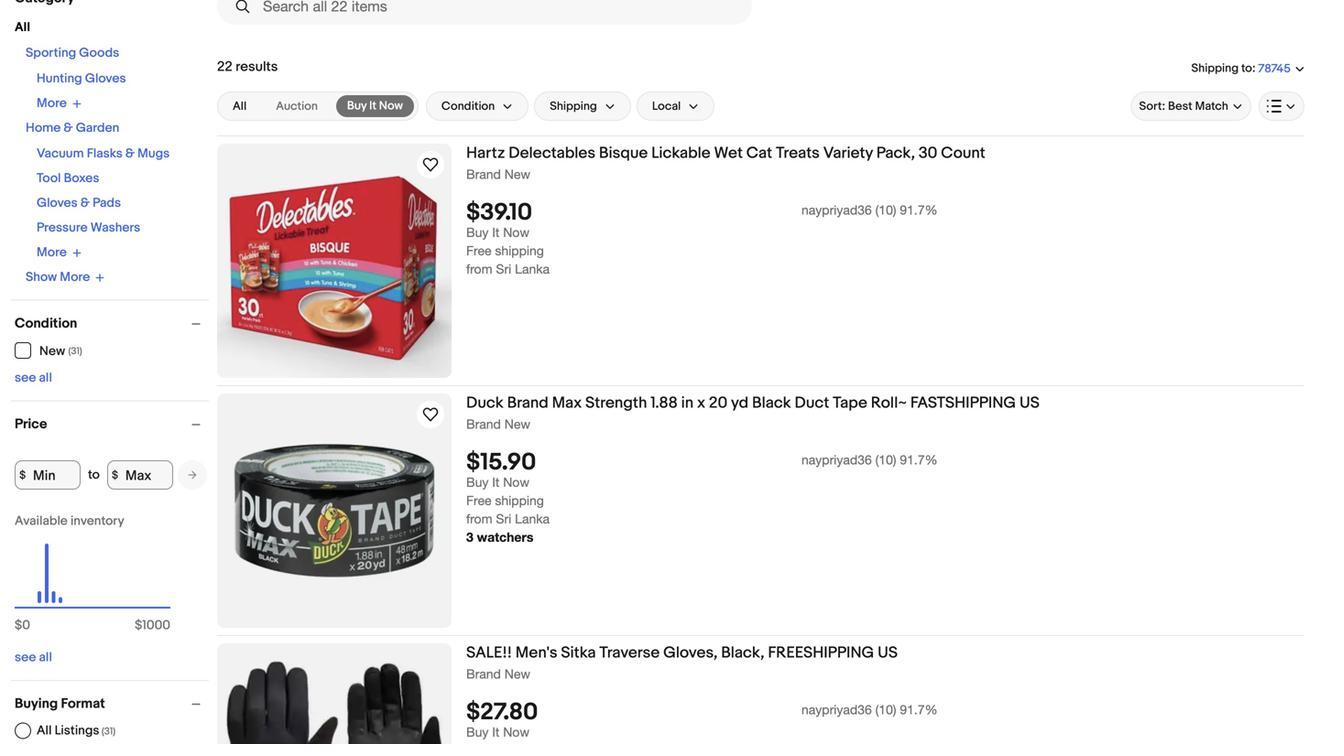 Task type: describe. For each thing, give the bounding box(es) containing it.
roll~
[[871, 394, 907, 413]]

goods
[[79, 45, 119, 61]]

vacuum flasks & mugs tool boxes gloves & pads pressure washers
[[37, 146, 170, 236]]

mugs
[[138, 146, 170, 162]]

to inside 'shipping to : 78745'
[[1242, 61, 1252, 75]]

(10) for naypriyad36 (10) 91.7% buy it now free shipping from sri lanka 3 watchers
[[876, 453, 896, 468]]

buying
[[15, 696, 58, 713]]

91.7% for naypriyad36 (10) 91.7% buy it now free shipping from sri lanka 3 watchers
[[900, 453, 938, 468]]

see for condition
[[15, 371, 36, 386]]

sort:
[[1139, 99, 1166, 113]]

duct
[[795, 394, 829, 413]]

watchers
[[477, 530, 534, 545]]

0 horizontal spatial to
[[88, 468, 100, 483]]

treats
[[776, 144, 820, 163]]

delectables
[[509, 144, 596, 163]]

1 more button from the top
[[37, 96, 81, 111]]

traverse
[[600, 644, 660, 663]]

sale!! men's sitka traverse gloves, black, freeshipping us brand new
[[466, 644, 898, 682]]

hartz delectables bisque lickable wet cat treats variety pack, 30 count heading
[[466, 144, 986, 163]]

1 vertical spatial condition button
[[15, 316, 209, 332]]

sporting
[[26, 45, 76, 61]]

$ up inventory
[[112, 469, 118, 482]]

20
[[709, 394, 728, 413]]

free for naypriyad36 (10) 91.7% buy it now free shipping from sri lanka
[[466, 243, 492, 259]]

brand inside sale!! men's sitka traverse gloves, black, freeshipping us brand new
[[466, 667, 501, 682]]

duck brand max strength 1.88 in x 20 yd black duct tape roll~ fastshipping us heading
[[466, 394, 1040, 413]]

buy it now
[[347, 99, 403, 113]]

listings
[[55, 724, 99, 739]]

all for price
[[39, 651, 52, 666]]

duck brand max strength 1.88 in x 20 yd black duct tape roll~ fastshipping us brand new
[[466, 394, 1040, 432]]

all for condition
[[39, 371, 52, 386]]

pressure
[[37, 220, 88, 236]]

hartz delectables bisque lickable wet cat treats variety pack, 30 count brand new
[[466, 144, 986, 182]]

vacuum
[[37, 146, 84, 162]]

home & garden link
[[26, 120, 119, 136]]

vacuum flasks & mugs link
[[37, 146, 170, 162]]

price button
[[15, 416, 209, 433]]

show more button
[[26, 270, 105, 285]]

sale!! men's sitka traverse gloves, black, freeshipping us link
[[466, 644, 1305, 667]]

available inventory
[[15, 514, 124, 530]]

it for naypriyad36 (10) 91.7% buy it now free shipping from sri lanka
[[492, 225, 500, 240]]

buy for naypriyad36 (10) 91.7% buy it now free shipping from sri lanka 3 watchers
[[466, 475, 489, 490]]

x
[[697, 394, 706, 413]]

hunting gloves link
[[37, 71, 126, 87]]

us inside sale!! men's sitka traverse gloves, black, freeshipping us brand new
[[878, 644, 898, 663]]

0 vertical spatial more
[[37, 96, 67, 111]]

2 horizontal spatial all
[[233, 99, 247, 113]]

(10) for naypriyad36 (10) 91.7% buy it now
[[876, 703, 896, 718]]

$ up "buying"
[[15, 618, 22, 634]]

78745
[[1258, 62, 1291, 76]]

cat
[[746, 144, 772, 163]]

22 results
[[217, 59, 278, 75]]

shipping for naypriyad36 (10) 91.7% buy it now free shipping from sri lanka 3 watchers
[[495, 494, 544, 509]]

best
[[1168, 99, 1193, 113]]

sri for naypriyad36 (10) 91.7% buy it now free shipping from sri lanka 3 watchers
[[496, 512, 511, 527]]

:
[[1252, 61, 1256, 75]]

in
[[681, 394, 694, 413]]

sort: best match button
[[1131, 92, 1252, 121]]

count
[[941, 144, 986, 163]]

$ 0
[[15, 618, 30, 634]]

1 horizontal spatial condition
[[442, 99, 495, 113]]

local
[[652, 99, 681, 113]]

home & garden
[[26, 120, 119, 136]]

duck
[[466, 394, 504, 413]]

strength
[[585, 394, 647, 413]]

naypriyad36 (10) 91.7% buy it now free shipping from sri lanka
[[466, 203, 938, 277]]

see for price
[[15, 651, 36, 666]]

22
[[217, 59, 233, 75]]

new inside hartz delectables bisque lickable wet cat treats variety pack, 30 count brand new
[[505, 167, 530, 182]]

pads
[[93, 196, 121, 211]]

gloves inside vacuum flasks & mugs tool boxes gloves & pads pressure washers
[[37, 196, 78, 211]]

1.88
[[651, 394, 678, 413]]

1 horizontal spatial &
[[80, 196, 90, 211]]

it inside 'buy it now selected' text field
[[369, 99, 376, 113]]

sitka
[[561, 644, 596, 663]]

yd
[[731, 394, 749, 413]]

$ up available
[[19, 469, 26, 482]]

1000
[[142, 618, 170, 634]]

gloves,
[[663, 644, 718, 663]]

now for naypriyad36 (10) 91.7% buy it now
[[503, 725, 530, 740]]

shipping button
[[534, 92, 631, 121]]

duck brand max strength 1.88 in x 20 yd black duct tape roll~ fastshipping us link
[[466, 394, 1305, 416]]

0 horizontal spatial condition
[[15, 316, 77, 332]]

all link
[[222, 95, 258, 117]]

tool
[[37, 171, 61, 186]]

Buy It Now selected text field
[[347, 98, 403, 115]]

see all button for price
[[15, 651, 52, 666]]

naypriyad36 for naypriyad36 (10) 91.7% buy it now free shipping from sri lanka
[[802, 203, 872, 218]]

Minimum Value in $ text field
[[15, 461, 81, 490]]

(31) inside the all listings (31)
[[102, 726, 116, 738]]

shipping for shipping
[[550, 99, 597, 113]]

free for naypriyad36 (10) 91.7% buy it now free shipping from sri lanka 3 watchers
[[466, 494, 492, 509]]

(31) inside new (31)
[[68, 346, 82, 358]]

see all for condition
[[15, 371, 52, 386]]

wet
[[714, 144, 743, 163]]

1 horizontal spatial gloves
[[85, 71, 126, 87]]

buying format button
[[15, 696, 209, 713]]

sporting goods
[[26, 45, 119, 61]]

auction link
[[265, 95, 329, 117]]

all listings (31)
[[37, 724, 116, 739]]

format
[[61, 696, 105, 713]]

0 vertical spatial &
[[64, 120, 73, 136]]

washers
[[90, 220, 140, 236]]

results
[[236, 59, 278, 75]]

$27.80
[[466, 699, 538, 728]]

0 horizontal spatial all
[[15, 20, 30, 35]]

buying format
[[15, 696, 105, 713]]

variety
[[823, 144, 873, 163]]

$15.90
[[466, 449, 536, 478]]

naypriyad36 for naypriyad36 (10) 91.7% buy it now free shipping from sri lanka 3 watchers
[[802, 453, 872, 468]]

listing options selector. list view selected. image
[[1267, 99, 1296, 114]]

men's
[[516, 644, 558, 663]]

buy inside text field
[[347, 99, 367, 113]]



Task type: vqa. For each thing, say whether or not it's contained in the screenshot.
Duct
yes



Task type: locate. For each thing, give the bounding box(es) containing it.
sporting goods link
[[26, 45, 119, 61]]

see all button down new (31)
[[15, 371, 52, 386]]

shipping inside 'dropdown button'
[[550, 99, 597, 113]]

now inside "naypriyad36 (10) 91.7% buy it now free shipping from sri lanka"
[[503, 225, 530, 240]]

shipping to : 78745
[[1192, 61, 1291, 76]]

0 vertical spatial condition
[[442, 99, 495, 113]]

condition button
[[426, 92, 529, 121], [15, 316, 209, 332]]

0 vertical spatial condition button
[[426, 92, 529, 121]]

1 horizontal spatial condition button
[[426, 92, 529, 121]]

Search all 22 items field
[[217, 0, 752, 25]]

2 shipping from the top
[[495, 494, 544, 509]]

new down show more
[[39, 344, 65, 360]]

sale!!
[[466, 644, 512, 663]]

2 vertical spatial (10)
[[876, 703, 896, 718]]

all up sporting
[[15, 20, 30, 35]]

free inside "naypriyad36 (10) 91.7% buy it now free shipping from sri lanka"
[[466, 243, 492, 259]]

see all down new (31)
[[15, 371, 52, 386]]

now for naypriyad36 (10) 91.7% buy it now free shipping from sri lanka
[[503, 225, 530, 240]]

sri up watchers
[[496, 512, 511, 527]]

buy down the sale!!
[[466, 725, 489, 740]]

91.7% for naypriyad36 (10) 91.7% buy it now free shipping from sri lanka
[[900, 203, 938, 218]]

1 naypriyad36 from the top
[[802, 203, 872, 218]]

2 naypriyad36 from the top
[[802, 453, 872, 468]]

lanka down $39.10
[[515, 262, 550, 277]]

2 see all from the top
[[15, 651, 52, 666]]

condition button up hartz
[[426, 92, 529, 121]]

1 vertical spatial free
[[466, 494, 492, 509]]

(10) down sale!! men's sitka traverse gloves, black, freeshipping us link
[[876, 703, 896, 718]]

sri inside naypriyad36 (10) 91.7% buy it now free shipping from sri lanka 3 watchers
[[496, 512, 511, 527]]

0 vertical spatial see all button
[[15, 371, 52, 386]]

gloves & pads link
[[37, 196, 121, 211]]

shipping down $39.10
[[495, 243, 544, 259]]

condition button up new (31)
[[15, 316, 209, 332]]

0 horizontal spatial us
[[878, 644, 898, 663]]

0 vertical spatial all
[[39, 371, 52, 386]]

1 horizontal spatial shipping
[[1192, 61, 1239, 75]]

1 free from the top
[[466, 243, 492, 259]]

condition up new (31)
[[15, 316, 77, 332]]

2 sri from the top
[[496, 512, 511, 527]]

(31)
[[68, 346, 82, 358], [102, 726, 116, 738]]

from for naypriyad36 (10) 91.7% buy it now free shipping from sri lanka
[[466, 262, 492, 277]]

naypriyad36
[[802, 203, 872, 218], [802, 453, 872, 468], [802, 703, 872, 718]]

& left mugs
[[125, 146, 135, 162]]

0 vertical spatial from
[[466, 262, 492, 277]]

us
[[1020, 394, 1040, 413], [878, 644, 898, 663]]

91.7% inside naypriyad36 (10) 91.7% buy it now
[[900, 703, 938, 718]]

lanka inside "naypriyad36 (10) 91.7% buy it now free shipping from sri lanka"
[[515, 262, 550, 277]]

1 vertical spatial more
[[37, 245, 67, 261]]

1 vertical spatial &
[[125, 146, 135, 162]]

match
[[1195, 99, 1229, 113]]

91.7% down sale!! men's sitka traverse gloves, black, freeshipping us link
[[900, 703, 938, 718]]

buy inside naypriyad36 (10) 91.7% buy it now free shipping from sri lanka 3 watchers
[[466, 475, 489, 490]]

from inside "naypriyad36 (10) 91.7% buy it now free shipping from sri lanka"
[[466, 262, 492, 277]]

lickable
[[652, 144, 711, 163]]

see all button
[[15, 371, 52, 386], [15, 651, 52, 666]]

shipping inside "naypriyad36 (10) 91.7% buy it now free shipping from sri lanka"
[[495, 243, 544, 259]]

lanka up watchers
[[515, 512, 550, 527]]

91.7% down roll~
[[900, 453, 938, 468]]

watch hartz delectables bisque lickable wet cat treats variety pack, 30 count image
[[420, 154, 442, 176]]

new down hartz
[[505, 167, 530, 182]]

sri for naypriyad36 (10) 91.7% buy it now free shipping from sri lanka
[[496, 262, 511, 277]]

0 vertical spatial gloves
[[85, 71, 126, 87]]

now inside 'buy it now selected' text field
[[379, 99, 403, 113]]

freeshipping
[[768, 644, 874, 663]]

1 horizontal spatial all
[[37, 724, 52, 739]]

& left pads
[[80, 196, 90, 211]]

sort: best match
[[1139, 99, 1229, 113]]

0 vertical spatial see all
[[15, 371, 52, 386]]

us right freeshipping
[[878, 644, 898, 663]]

buy
[[347, 99, 367, 113], [466, 225, 489, 240], [466, 475, 489, 490], [466, 725, 489, 740]]

0
[[22, 618, 30, 634]]

pressure washers link
[[37, 220, 140, 236]]

2 free from the top
[[466, 494, 492, 509]]

sale!! men's sitka traverse gloves, black, freeshipping us heading
[[466, 644, 898, 663]]

1 lanka from the top
[[515, 262, 550, 277]]

duck brand max strength 1.88 in x 20 yd black duct tape roll~ fastshipping us image
[[217, 394, 452, 629]]

0 horizontal spatial gloves
[[37, 196, 78, 211]]

hunting gloves
[[37, 71, 126, 87]]

buy down hartz
[[466, 225, 489, 240]]

more
[[37, 96, 67, 111], [37, 245, 67, 261], [60, 270, 90, 285]]

shipping for naypriyad36 (10) 91.7% buy it now free shipping from sri lanka
[[495, 243, 544, 259]]

1 vertical spatial see all
[[15, 651, 52, 666]]

2 see from the top
[[15, 651, 36, 666]]

more button down hunting
[[37, 96, 81, 111]]

2 all from the top
[[39, 651, 52, 666]]

2 vertical spatial naypriyad36
[[802, 703, 872, 718]]

2 lanka from the top
[[515, 512, 550, 527]]

1 vertical spatial (10)
[[876, 453, 896, 468]]

2 vertical spatial 91.7%
[[900, 703, 938, 718]]

bisque
[[599, 144, 648, 163]]

see all
[[15, 371, 52, 386], [15, 651, 52, 666]]

0 vertical spatial 91.7%
[[900, 203, 938, 218]]

2 horizontal spatial &
[[125, 146, 135, 162]]

buy up 3
[[466, 475, 489, 490]]

it down hartz
[[492, 225, 500, 240]]

it inside naypriyad36 (10) 91.7% buy it now
[[492, 725, 500, 740]]

2 vertical spatial more
[[60, 270, 90, 285]]

1 91.7% from the top
[[900, 203, 938, 218]]

fastshipping
[[911, 394, 1016, 413]]

hartz
[[466, 144, 505, 163]]

buy for naypriyad36 (10) 91.7% buy it now
[[466, 725, 489, 740]]

tape
[[833, 394, 868, 413]]

gloves
[[85, 71, 126, 87], [37, 196, 78, 211]]

sale!! men's sitka traverse gloves, black, freeshipping us image
[[217, 644, 452, 745]]

it right auction
[[369, 99, 376, 113]]

2 see all button from the top
[[15, 651, 52, 666]]

1 vertical spatial us
[[878, 644, 898, 663]]

1 vertical spatial all
[[39, 651, 52, 666]]

tool boxes link
[[37, 171, 99, 186]]

hartz delectables bisque lickable wet cat treats variety pack, 30 count link
[[466, 144, 1305, 166]]

0 vertical spatial sri
[[496, 262, 511, 277]]

1 horizontal spatial to
[[1242, 61, 1252, 75]]

to left the 78745
[[1242, 61, 1252, 75]]

now for naypriyad36 (10) 91.7% buy it now free shipping from sri lanka 3 watchers
[[503, 475, 530, 490]]

free up 3
[[466, 494, 492, 509]]

1 vertical spatial sri
[[496, 512, 511, 527]]

buy it now link
[[336, 95, 414, 117]]

(10) inside "naypriyad36 (10) 91.7% buy it now free shipping from sri lanka"
[[876, 203, 896, 218]]

from up 3
[[466, 512, 492, 527]]

see all for price
[[15, 651, 52, 666]]

shipping up watchers
[[495, 494, 544, 509]]

boxes
[[64, 171, 99, 186]]

1 vertical spatial to
[[88, 468, 100, 483]]

max
[[552, 394, 582, 413]]

hartz delectables bisque lickable wet cat treats variety pack, 30 count image
[[217, 144, 452, 378]]

buy inside naypriyad36 (10) 91.7% buy it now
[[466, 725, 489, 740]]

2 from from the top
[[466, 512, 492, 527]]

new inside sale!! men's sitka traverse gloves, black, freeshipping us brand new
[[505, 667, 530, 682]]

see all down '0'
[[15, 651, 52, 666]]

auction
[[276, 99, 318, 113]]

naypriyad36 (10) 91.7% buy it now free shipping from sri lanka 3 watchers
[[466, 453, 938, 545]]

brand down duck at the bottom of the page
[[466, 417, 501, 432]]

garden
[[76, 120, 119, 136]]

all down new (31)
[[39, 371, 52, 386]]

(10) inside naypriyad36 (10) 91.7% buy it now free shipping from sri lanka 3 watchers
[[876, 453, 896, 468]]

0 horizontal spatial shipping
[[550, 99, 597, 113]]

$
[[19, 469, 26, 482], [112, 469, 118, 482], [15, 618, 22, 634], [135, 618, 142, 634]]

naypriyad36 down freeshipping
[[802, 703, 872, 718]]

available
[[15, 514, 68, 530]]

3 naypriyad36 from the top
[[802, 703, 872, 718]]

Maximum Value in $ text field
[[107, 461, 173, 490]]

2 more button from the top
[[37, 245, 81, 261]]

(10) for naypriyad36 (10) 91.7% buy it now free shipping from sri lanka
[[876, 203, 896, 218]]

gloves down goods
[[85, 71, 126, 87]]

gloves up pressure
[[37, 196, 78, 211]]

1 all from the top
[[39, 371, 52, 386]]

1 shipping from the top
[[495, 243, 544, 259]]

1 vertical spatial see all button
[[15, 651, 52, 666]]

1 sri from the top
[[496, 262, 511, 277]]

1 horizontal spatial (31)
[[102, 726, 116, 738]]

0 vertical spatial more button
[[37, 96, 81, 111]]

1 vertical spatial shipping
[[550, 99, 597, 113]]

shipping up delectables
[[550, 99, 597, 113]]

shipping inside 'shipping to : 78745'
[[1192, 61, 1239, 75]]

1 vertical spatial lanka
[[515, 512, 550, 527]]

now inside naypriyad36 (10) 91.7% buy it now free shipping from sri lanka 3 watchers
[[503, 475, 530, 490]]

from down $39.10
[[466, 262, 492, 277]]

(10)
[[876, 203, 896, 218], [876, 453, 896, 468], [876, 703, 896, 718]]

0 vertical spatial lanka
[[515, 262, 550, 277]]

see down '0'
[[15, 651, 36, 666]]

naypriyad36 down the "tape"
[[802, 453, 872, 468]]

sri inside "naypriyad36 (10) 91.7% buy it now free shipping from sri lanka"
[[496, 262, 511, 277]]

(31) down the buying format dropdown button at the left
[[102, 726, 116, 738]]

naypriyad36 for naypriyad36 (10) 91.7% buy it now
[[802, 703, 872, 718]]

0 vertical spatial shipping
[[495, 243, 544, 259]]

shipping inside naypriyad36 (10) 91.7% buy it now free shipping from sri lanka 3 watchers
[[495, 494, 544, 509]]

3 91.7% from the top
[[900, 703, 938, 718]]

0 vertical spatial shipping
[[1192, 61, 1239, 75]]

see all button for condition
[[15, 371, 52, 386]]

it up watchers
[[492, 475, 500, 490]]

(10) down the duck brand max strength 1.88 in x 20 yd black duct tape roll~ fastshipping us link
[[876, 453, 896, 468]]

home
[[26, 120, 61, 136]]

1 see all from the top
[[15, 371, 52, 386]]

all down 22 results
[[233, 99, 247, 113]]

shipping
[[495, 243, 544, 259], [495, 494, 544, 509]]

new (31)
[[39, 344, 82, 360]]

lanka for naypriyad36 (10) 91.7% buy it now free shipping from sri lanka
[[515, 262, 550, 277]]

buy inside "naypriyad36 (10) 91.7% buy it now free shipping from sri lanka"
[[466, 225, 489, 240]]

1 horizontal spatial us
[[1020, 394, 1040, 413]]

brand inside hartz delectables bisque lickable wet cat treats variety pack, 30 count brand new
[[466, 167, 501, 182]]

inventory
[[71, 514, 124, 530]]

new
[[505, 167, 530, 182], [39, 344, 65, 360], [505, 417, 530, 432], [505, 667, 530, 682]]

new inside duck brand max strength 1.88 in x 20 yd black duct tape roll~ fastshipping us brand new
[[505, 417, 530, 432]]

naypriyad36 inside "naypriyad36 (10) 91.7% buy it now free shipping from sri lanka"
[[802, 203, 872, 218]]

price
[[15, 416, 47, 433]]

0 vertical spatial us
[[1020, 394, 1040, 413]]

1 vertical spatial more button
[[37, 245, 81, 261]]

see all button down '0'
[[15, 651, 52, 666]]

us inside duck brand max strength 1.88 in x 20 yd black duct tape roll~ fastshipping us brand new
[[1020, 394, 1040, 413]]

30
[[919, 144, 938, 163]]

3 (10) from the top
[[876, 703, 896, 718]]

pack,
[[877, 144, 915, 163]]

us right fastshipping at the bottom right
[[1020, 394, 1040, 413]]

0 vertical spatial (31)
[[68, 346, 82, 358]]

free down $39.10
[[466, 243, 492, 259]]

free inside naypriyad36 (10) 91.7% buy it now free shipping from sri lanka 3 watchers
[[466, 494, 492, 509]]

brand down hartz
[[466, 167, 501, 182]]

91.7%
[[900, 203, 938, 218], [900, 453, 938, 468], [900, 703, 938, 718]]

all up "buying"
[[39, 651, 52, 666]]

2 (10) from the top
[[876, 453, 896, 468]]

more right show
[[60, 270, 90, 285]]

all
[[39, 371, 52, 386], [39, 651, 52, 666]]

$39.10
[[466, 199, 532, 227]]

1 see from the top
[[15, 371, 36, 386]]

&
[[64, 120, 73, 136], [125, 146, 135, 162], [80, 196, 90, 211]]

it inside naypriyad36 (10) 91.7% buy it now free shipping from sri lanka 3 watchers
[[492, 475, 500, 490]]

 (31) Items text field
[[99, 726, 116, 738]]

naypriyad36 inside naypriyad36 (10) 91.7% buy it now
[[802, 703, 872, 718]]

0 vertical spatial free
[[466, 243, 492, 259]]

lanka for naypriyad36 (10) 91.7% buy it now free shipping from sri lanka 3 watchers
[[515, 512, 550, 527]]

0 horizontal spatial condition button
[[15, 316, 209, 332]]

2 91.7% from the top
[[900, 453, 938, 468]]

brand down the sale!!
[[466, 667, 501, 682]]

watch duck brand max strength 1.88 in x 20 yd black duct tape roll~ fastshipping us image
[[420, 404, 442, 426]]

sri down $39.10
[[496, 262, 511, 277]]

see up price
[[15, 371, 36, 386]]

& right the home at the left top
[[64, 120, 73, 136]]

lanka inside naypriyad36 (10) 91.7% buy it now free shipping from sri lanka 3 watchers
[[515, 512, 550, 527]]

condition up hartz
[[442, 99, 495, 113]]

more button
[[37, 96, 81, 111], [37, 245, 81, 261]]

1 vertical spatial 91.7%
[[900, 453, 938, 468]]

0 vertical spatial see
[[15, 371, 36, 386]]

it
[[369, 99, 376, 113], [492, 225, 500, 240], [492, 475, 500, 490], [492, 725, 500, 740]]

91.7% inside "naypriyad36 (10) 91.7% buy it now free shipping from sri lanka"
[[900, 203, 938, 218]]

1 vertical spatial from
[[466, 512, 492, 527]]

buy right auction
[[347, 99, 367, 113]]

$ up the buying format dropdown button at the left
[[135, 618, 142, 634]]

0 horizontal spatial &
[[64, 120, 73, 136]]

91.7% down 30
[[900, 203, 938, 218]]

local button
[[637, 92, 715, 121]]

black
[[752, 394, 791, 413]]

from inside naypriyad36 (10) 91.7% buy it now free shipping from sri lanka 3 watchers
[[466, 512, 492, 527]]

it down the sale!!
[[492, 725, 500, 740]]

0 vertical spatial naypriyad36
[[802, 203, 872, 218]]

91.7% inside naypriyad36 (10) 91.7% buy it now free shipping from sri lanka 3 watchers
[[900, 453, 938, 468]]

$ 1000
[[135, 618, 170, 634]]

1 vertical spatial condition
[[15, 316, 77, 332]]

graph of available inventory between $0 and $1000+ image
[[15, 514, 170, 643]]

naypriyad36 down variety
[[802, 203, 872, 218]]

(31) down show more button
[[68, 346, 82, 358]]

1 vertical spatial gloves
[[37, 196, 78, 211]]

(10) down hartz delectables bisque lickable wet cat treats variety pack, 30 count "link"
[[876, 203, 896, 218]]

buy for naypriyad36 (10) 91.7% buy it now free shipping from sri lanka
[[466, 225, 489, 240]]

1 vertical spatial (31)
[[102, 726, 116, 738]]

shipping for shipping to : 78745
[[1192, 61, 1239, 75]]

see
[[15, 371, 36, 386], [15, 651, 36, 666]]

0 vertical spatial (10)
[[876, 203, 896, 218]]

1 vertical spatial naypriyad36
[[802, 453, 872, 468]]

it inside "naypriyad36 (10) 91.7% buy it now free shipping from sri lanka"
[[492, 225, 500, 240]]

black,
[[721, 644, 765, 663]]

2 vertical spatial &
[[80, 196, 90, 211]]

(10) inside naypriyad36 (10) 91.7% buy it now
[[876, 703, 896, 718]]

shipping
[[1192, 61, 1239, 75], [550, 99, 597, 113]]

naypriyad36 inside naypriyad36 (10) 91.7% buy it now free shipping from sri lanka 3 watchers
[[802, 453, 872, 468]]

hunting
[[37, 71, 82, 87]]

91.7% for naypriyad36 (10) 91.7% buy it now
[[900, 703, 938, 718]]

0 horizontal spatial (31)
[[68, 346, 82, 358]]

new up $15.90
[[505, 417, 530, 432]]

0 vertical spatial to
[[1242, 61, 1252, 75]]

it for naypriyad36 (10) 91.7% buy it now
[[492, 725, 500, 740]]

show more
[[26, 270, 90, 285]]

it for naypriyad36 (10) 91.7% buy it now free shipping from sri lanka 3 watchers
[[492, 475, 500, 490]]

more button up show more
[[37, 245, 81, 261]]

condition
[[442, 99, 495, 113], [15, 316, 77, 332]]

all down "buying"
[[37, 724, 52, 739]]

1 (10) from the top
[[876, 203, 896, 218]]

1 vertical spatial see
[[15, 651, 36, 666]]

sri
[[496, 262, 511, 277], [496, 512, 511, 527]]

1 see all button from the top
[[15, 371, 52, 386]]

more down hunting
[[37, 96, 67, 111]]

new down men's
[[505, 667, 530, 682]]

flasks
[[87, 146, 123, 162]]

to left maximum value in $ text field
[[88, 468, 100, 483]]

3
[[466, 530, 473, 545]]

from for naypriyad36 (10) 91.7% buy it now free shipping from sri lanka 3 watchers
[[466, 512, 492, 527]]

1 vertical spatial shipping
[[495, 494, 544, 509]]

brand left "max"
[[507, 394, 549, 413]]

2 vertical spatial all
[[37, 724, 52, 739]]

now inside naypriyad36 (10) 91.7% buy it now
[[503, 725, 530, 740]]

naypriyad36 (10) 91.7% buy it now
[[466, 703, 938, 740]]

0 vertical spatial all
[[15, 20, 30, 35]]

1 from from the top
[[466, 262, 492, 277]]

shipping up match
[[1192, 61, 1239, 75]]

more up show more
[[37, 245, 67, 261]]

1 vertical spatial all
[[233, 99, 247, 113]]



